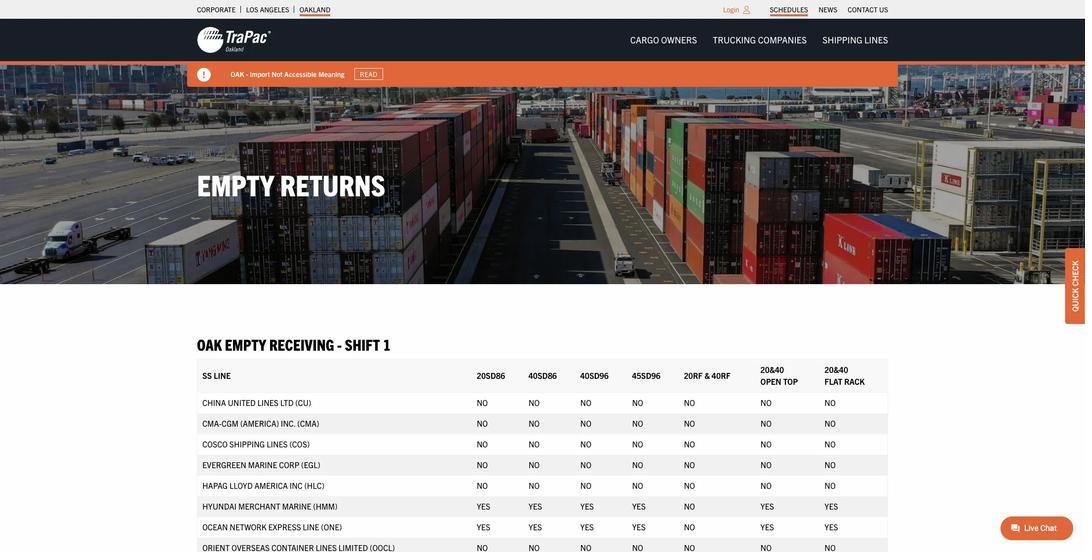 Task type: locate. For each thing, give the bounding box(es) containing it.
0 horizontal spatial 20&40
[[761, 365, 785, 375]]

shift
[[345, 335, 380, 354]]

1 horizontal spatial marine
[[282, 502, 312, 512]]

trucking companies
[[713, 34, 807, 45]]

1 vertical spatial lines
[[267, 440, 288, 449]]

0 vertical spatial lines
[[258, 398, 279, 408]]

hyundai merchant marine (hmm)
[[203, 502, 338, 512]]

20&40 up the open
[[761, 365, 785, 375]]

(cu)
[[296, 398, 311, 408]]

1 vertical spatial menu bar
[[623, 30, 897, 50]]

login
[[724, 5, 740, 14]]

1 vertical spatial -
[[337, 335, 342, 354]]

no
[[477, 398, 488, 408], [529, 398, 540, 408], [581, 398, 592, 408], [633, 398, 644, 408], [684, 398, 696, 408], [761, 398, 772, 408], [825, 398, 836, 408], [477, 419, 488, 429], [529, 419, 540, 429], [581, 419, 592, 429], [633, 419, 644, 429], [684, 419, 696, 429], [761, 419, 772, 429], [825, 419, 836, 429], [477, 440, 488, 449], [529, 440, 540, 449], [581, 440, 592, 449], [633, 440, 644, 449], [684, 440, 696, 449], [761, 440, 772, 449], [825, 440, 836, 449], [477, 460, 488, 470], [529, 460, 540, 470], [581, 460, 592, 470], [633, 460, 644, 470], [684, 460, 696, 470], [761, 460, 772, 470], [825, 460, 836, 470], [477, 481, 488, 491], [529, 481, 540, 491], [581, 481, 592, 491], [633, 481, 644, 491], [684, 481, 696, 491], [761, 481, 772, 491], [825, 481, 836, 491], [684, 502, 696, 512], [684, 523, 696, 532]]

banner containing cargo owners
[[0, 19, 1086, 87]]

line
[[214, 371, 231, 381], [303, 523, 320, 532]]

20&40 flat rack
[[825, 365, 865, 387]]

banner
[[0, 19, 1086, 87]]

20&40 up flat
[[825, 365, 849, 375]]

america
[[255, 481, 288, 491]]

0 vertical spatial menu bar
[[765, 2, 894, 16]]

45sd96
[[633, 371, 661, 381]]

china united lines ltd (cu)
[[203, 398, 311, 408]]

20rf & 40rf
[[684, 371, 731, 381]]

shipping
[[230, 440, 265, 449]]

0 vertical spatial marine
[[248, 460, 277, 470]]

companies
[[759, 34, 807, 45]]

oak left the import
[[231, 69, 244, 78]]

read
[[360, 70, 378, 79]]

0 vertical spatial -
[[246, 69, 248, 78]]

empty returns
[[197, 166, 386, 202]]

0 vertical spatial line
[[214, 371, 231, 381]]

oak up ss
[[197, 335, 222, 354]]

1 horizontal spatial line
[[303, 523, 320, 532]]

evergreen
[[203, 460, 246, 470]]

line left (one)
[[303, 523, 320, 532]]

-
[[246, 69, 248, 78], [337, 335, 342, 354]]

contact us link
[[848, 2, 889, 16]]

1 horizontal spatial -
[[337, 335, 342, 354]]

lines left ltd
[[258, 398, 279, 408]]

cma-cgm (america) inc. (cma)
[[203, 419, 319, 429]]

1 20&40 from the left
[[761, 365, 785, 375]]

- left the import
[[246, 69, 248, 78]]

oak for oak empty receiving                - shift 1
[[197, 335, 222, 354]]

20&40 inside 20&40 open top
[[761, 365, 785, 375]]

1 horizontal spatial oak
[[231, 69, 244, 78]]

20&40 for flat
[[825, 365, 849, 375]]

line right ss
[[214, 371, 231, 381]]

0 horizontal spatial -
[[246, 69, 248, 78]]

china
[[203, 398, 226, 408]]

- left shift
[[337, 335, 342, 354]]

ss line
[[203, 371, 231, 381]]

menu bar containing cargo owners
[[623, 30, 897, 50]]

lines
[[258, 398, 279, 408], [267, 440, 288, 449]]

40sd86
[[529, 371, 557, 381]]

(hlc)
[[305, 481, 325, 491]]

marine up hapag lloyd america inc (hlc)
[[248, 460, 277, 470]]

lines left (cos)
[[267, 440, 288, 449]]

menu bar
[[765, 2, 894, 16], [623, 30, 897, 50]]

top
[[784, 377, 799, 387]]

(hmm)
[[313, 502, 338, 512]]

us
[[880, 5, 889, 14]]

20&40
[[761, 365, 785, 375], [825, 365, 849, 375]]

corporate
[[197, 5, 236, 14]]

cgm
[[222, 419, 239, 429]]

(america)
[[240, 419, 279, 429]]

yes
[[477, 502, 491, 512], [529, 502, 542, 512], [581, 502, 594, 512], [633, 502, 646, 512], [761, 502, 775, 512], [825, 502, 839, 512], [477, 523, 491, 532], [529, 523, 542, 532], [581, 523, 594, 532], [633, 523, 646, 532], [761, 523, 775, 532], [825, 523, 839, 532]]

meaning
[[319, 69, 345, 78]]

corporate link
[[197, 2, 236, 16]]

read link
[[355, 68, 383, 80]]

network
[[230, 523, 267, 532]]

menu bar up shipping
[[765, 2, 894, 16]]

empty
[[225, 335, 266, 354]]

20&40 inside 20&40 flat rack
[[825, 365, 849, 375]]

1 vertical spatial oak
[[197, 335, 222, 354]]

oakland
[[300, 5, 331, 14]]

quick check link
[[1066, 248, 1086, 324]]

marine down inc at the left of page
[[282, 502, 312, 512]]

0 vertical spatial oak
[[231, 69, 244, 78]]

marine
[[248, 460, 277, 470], [282, 502, 312, 512]]

quick check
[[1071, 261, 1081, 312]]

lines for ltd
[[258, 398, 279, 408]]

0 horizontal spatial oak
[[197, 335, 222, 354]]

rack
[[845, 377, 865, 387]]

receiving
[[270, 335, 334, 354]]

2 20&40 from the left
[[825, 365, 849, 375]]

open
[[761, 377, 782, 387]]

40sd96
[[581, 371, 609, 381]]

20sd86
[[477, 371, 505, 381]]

cosco
[[203, 440, 228, 449]]

1 vertical spatial marine
[[282, 502, 312, 512]]

solid image
[[197, 68, 211, 82]]

los angeles
[[246, 5, 289, 14]]

1 horizontal spatial 20&40
[[825, 365, 849, 375]]

login link
[[724, 5, 740, 14]]

0 horizontal spatial marine
[[248, 460, 277, 470]]

menu bar down the light image
[[623, 30, 897, 50]]



Task type: describe. For each thing, give the bounding box(es) containing it.
ocean network express line (one)
[[203, 523, 342, 532]]

empty
[[197, 166, 274, 202]]

(cma)
[[298, 419, 319, 429]]

1 vertical spatial line
[[303, 523, 320, 532]]

import
[[250, 69, 270, 78]]

trucking
[[713, 34, 757, 45]]

hyundai
[[203, 502, 237, 512]]

hapag lloyd america inc (hlc)
[[203, 481, 325, 491]]

light image
[[744, 6, 751, 14]]

owners
[[662, 34, 698, 45]]

angeles
[[260, 5, 289, 14]]

shipping lines
[[823, 34, 889, 45]]

(cos)
[[290, 440, 310, 449]]

accessible
[[284, 69, 317, 78]]

20&40 for open
[[761, 365, 785, 375]]

news link
[[819, 2, 838, 16]]

returns
[[280, 166, 386, 202]]

1
[[383, 335, 391, 354]]

&
[[705, 371, 711, 381]]

oak empty receiving                - shift 1
[[197, 335, 391, 354]]

ss
[[203, 371, 212, 381]]

lines for (cos)
[[267, 440, 288, 449]]

(one)
[[321, 523, 342, 532]]

news
[[819, 5, 838, 14]]

evergreen marine corp (egl)
[[203, 460, 321, 470]]

shipping
[[823, 34, 863, 45]]

oakland image
[[197, 26, 271, 54]]

los angeles link
[[246, 2, 289, 16]]

cargo owners link
[[623, 30, 706, 50]]

united
[[228, 398, 256, 408]]

lines
[[865, 34, 889, 45]]

cargo owners
[[631, 34, 698, 45]]

40rf
[[712, 371, 731, 381]]

schedules link
[[771, 2, 809, 16]]

cargo
[[631, 34, 660, 45]]

lloyd
[[230, 481, 253, 491]]

cosco shipping lines (cos)
[[203, 440, 310, 449]]

not
[[272, 69, 283, 78]]

0 horizontal spatial line
[[214, 371, 231, 381]]

corp
[[279, 460, 300, 470]]

merchant
[[238, 502, 281, 512]]

20rf
[[684, 371, 703, 381]]

flat
[[825, 377, 843, 387]]

express
[[268, 523, 301, 532]]

(egl)
[[301, 460, 321, 470]]

oak - import not accessible meaning
[[231, 69, 345, 78]]

shipping lines link
[[815, 30, 897, 50]]

trucking companies link
[[706, 30, 815, 50]]

oak for oak - import not accessible meaning
[[231, 69, 244, 78]]

schedules
[[771, 5, 809, 14]]

ltd
[[280, 398, 294, 408]]

ocean
[[203, 523, 228, 532]]

contact us
[[848, 5, 889, 14]]

inc
[[290, 481, 303, 491]]

menu bar containing schedules
[[765, 2, 894, 16]]

cma-
[[203, 419, 222, 429]]

20&40 open top
[[761, 365, 799, 387]]

check
[[1071, 261, 1081, 286]]

los
[[246, 5, 258, 14]]

oakland link
[[300, 2, 331, 16]]

quick
[[1071, 288, 1081, 312]]

contact
[[848, 5, 878, 14]]

hapag
[[203, 481, 228, 491]]

inc.
[[281, 419, 296, 429]]



Task type: vqa. For each thing, say whether or not it's contained in the screenshot.


